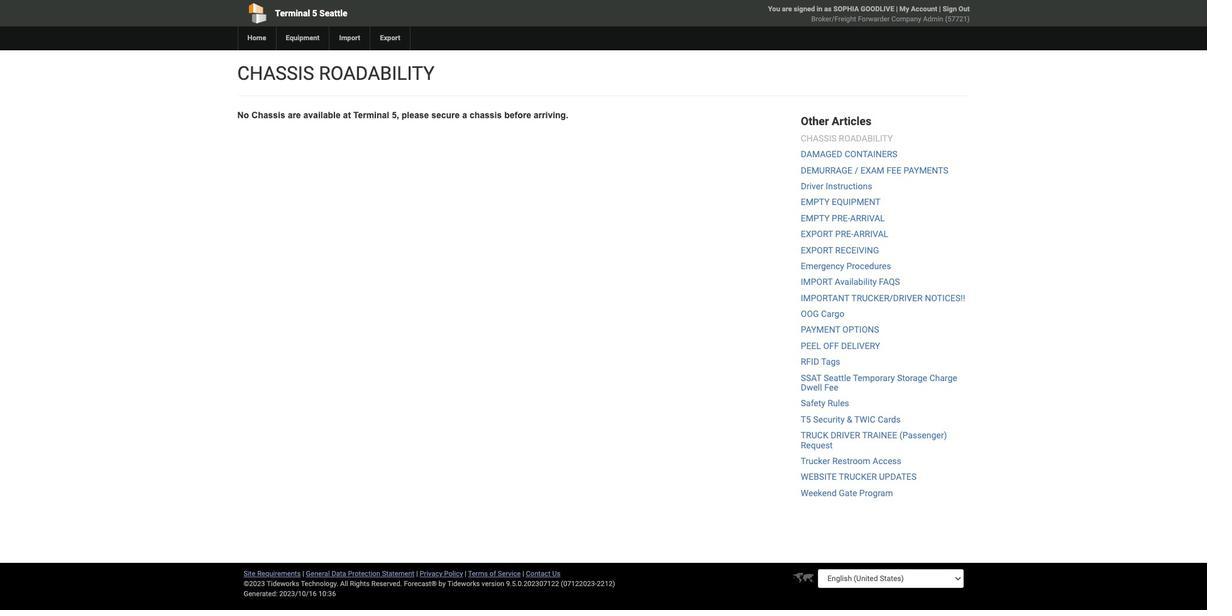 Task type: vqa. For each thing, say whether or not it's contained in the screenshot.
'OPTIONS:'
no



Task type: describe. For each thing, give the bounding box(es) containing it.
requirements
[[257, 570, 301, 578]]

available
[[304, 110, 341, 120]]

statement
[[382, 570, 415, 578]]

trainee
[[863, 430, 898, 440]]

terminal inside "link"
[[275, 8, 310, 18]]

forecast®
[[404, 580, 437, 588]]

ssat seattle temporary storage charge dwell fee link
[[801, 373, 958, 393]]

availability
[[835, 277, 877, 287]]

export pre-arrival link
[[801, 229, 889, 239]]

goodlive
[[861, 5, 895, 13]]

cards
[[878, 414, 901, 425]]

t5 security & twic cards link
[[801, 414, 901, 425]]

storage
[[898, 373, 928, 383]]

demurrage / exam fee payments link
[[801, 165, 949, 175]]

access
[[873, 456, 902, 466]]

2 empty from the top
[[801, 213, 830, 223]]

broker/freight
[[812, 15, 857, 23]]

by
[[439, 580, 446, 588]]

(57721)
[[946, 15, 970, 23]]

security
[[814, 414, 845, 425]]

site
[[244, 570, 256, 578]]

no
[[237, 110, 249, 120]]

contact us link
[[526, 570, 561, 578]]

1 vertical spatial arrival
[[854, 229, 889, 239]]

before
[[505, 110, 532, 120]]

2023/10/16
[[279, 590, 317, 598]]

notices!!
[[925, 293, 966, 303]]

protection
[[348, 570, 381, 578]]

0 vertical spatial pre-
[[832, 213, 851, 223]]

request
[[801, 440, 833, 450]]

arriving.
[[534, 110, 569, 120]]

tideworks
[[448, 580, 480, 588]]

rights
[[350, 580, 370, 588]]

as
[[825, 5, 832, 13]]

program
[[860, 488, 894, 498]]

all
[[340, 580, 348, 588]]

driver instructions link
[[801, 181, 873, 191]]

a
[[462, 110, 467, 120]]

twic
[[855, 414, 876, 425]]

equipment
[[286, 34, 320, 42]]

(07122023-
[[561, 580, 597, 588]]

| up the '9.5.0.202307122'
[[523, 570, 524, 578]]

empty pre-arrival link
[[801, 213, 885, 223]]

general
[[306, 570, 330, 578]]

oog cargo link
[[801, 309, 845, 319]]

admin
[[924, 15, 944, 23]]

updates
[[880, 472, 917, 482]]

dwell
[[801, 383, 823, 393]]

emergency procedures link
[[801, 261, 892, 271]]

delivery
[[842, 341, 881, 351]]

rfid
[[801, 357, 820, 367]]

0 vertical spatial arrival
[[851, 213, 885, 223]]

&
[[847, 414, 853, 425]]

chassis roadability
[[237, 62, 435, 84]]

seattle inside no chassis are available at terminal 5, please secure a chassis before arriving. other articles chassis roadability damaged containers demurrage / exam fee payments driver instructions empty equipment empty pre-arrival export pre-arrival export receiving emergency procedures import availability faqs important trucker/driver notices!! oog cargo payment options peel off delivery rfid tags ssat seattle temporary storage charge dwell fee safety rules t5 security & twic cards truck driver trainee (passenger) request trucker restroom access website trucker updates weekend gate program
[[824, 373, 851, 383]]

are inside you are signed in as sophia goodlive | my account | sign out broker/freight forwarder company admin (57721)
[[782, 5, 792, 13]]

of
[[490, 570, 496, 578]]

policy
[[444, 570, 463, 578]]

faqs
[[879, 277, 901, 287]]

| left my
[[897, 5, 898, 13]]

chassis
[[470, 110, 502, 120]]

export
[[380, 34, 401, 42]]

1 empty from the top
[[801, 197, 830, 207]]

5,
[[392, 110, 399, 120]]

are inside no chassis are available at terminal 5, please secure a chassis before arriving. other articles chassis roadability damaged containers demurrage / exam fee payments driver instructions empty equipment empty pre-arrival export pre-arrival export receiving emergency procedures import availability faqs important trucker/driver notices!! oog cargo payment options peel off delivery rfid tags ssat seattle temporary storage charge dwell fee safety rules t5 security & twic cards truck driver trainee (passenger) request trucker restroom access website trucker updates weekend gate program
[[288, 110, 301, 120]]

terminal 5 seattle
[[275, 8, 348, 18]]

import
[[801, 277, 833, 287]]

contact
[[526, 570, 551, 578]]

fee
[[887, 165, 902, 175]]

secure
[[432, 110, 460, 120]]

weekend gate program link
[[801, 488, 894, 498]]

©2023 tideworks
[[244, 580, 299, 588]]

sophia
[[834, 5, 860, 13]]

account
[[912, 5, 938, 13]]

website trucker updates link
[[801, 472, 917, 482]]

signed
[[794, 5, 815, 13]]

oog
[[801, 309, 819, 319]]

temporary
[[853, 373, 895, 383]]

generated:
[[244, 590, 278, 598]]

in
[[817, 5, 823, 13]]

privacy
[[420, 570, 443, 578]]

t5
[[801, 414, 811, 425]]

trucker restroom access link
[[801, 456, 902, 466]]

emergency
[[801, 261, 845, 271]]

payment
[[801, 325, 841, 335]]

company
[[892, 15, 922, 23]]

website
[[801, 472, 837, 482]]



Task type: locate. For each thing, give the bounding box(es) containing it.
roadability
[[319, 62, 435, 84], [839, 133, 893, 143]]

1 vertical spatial chassis
[[801, 133, 837, 143]]

tags
[[822, 357, 841, 367]]

out
[[959, 5, 970, 13]]

(passenger)
[[900, 430, 948, 440]]

1 export from the top
[[801, 229, 834, 239]]

| up the "forecast®"
[[416, 570, 418, 578]]

off
[[824, 341, 840, 351]]

import availability faqs link
[[801, 277, 901, 287]]

terminal left 5
[[275, 8, 310, 18]]

equipment
[[832, 197, 881, 207]]

1 horizontal spatial terminal
[[353, 110, 390, 120]]

home link
[[237, 26, 276, 50]]

home
[[248, 34, 266, 42]]

sign out link
[[943, 5, 970, 13]]

export up export receiving link
[[801, 229, 834, 239]]

1 vertical spatial roadability
[[839, 133, 893, 143]]

peel off delivery link
[[801, 341, 881, 351]]

import link
[[329, 26, 370, 50]]

export receiving link
[[801, 245, 880, 255]]

1 vertical spatial empty
[[801, 213, 830, 223]]

seattle
[[320, 8, 348, 18], [824, 373, 851, 383]]

damaged
[[801, 149, 843, 159]]

export
[[801, 229, 834, 239], [801, 245, 834, 255]]

0 vertical spatial are
[[782, 5, 792, 13]]

are right chassis
[[288, 110, 301, 120]]

1 vertical spatial seattle
[[824, 373, 851, 383]]

| up tideworks
[[465, 570, 467, 578]]

1 vertical spatial export
[[801, 245, 834, 255]]

general data protection statement link
[[306, 570, 415, 578]]

2 export from the top
[[801, 245, 834, 255]]

no chassis are available at terminal 5, please secure a chassis before arriving. other articles chassis roadability damaged containers demurrage / exam fee payments driver instructions empty equipment empty pre-arrival export pre-arrival export receiving emergency procedures import availability faqs important trucker/driver notices!! oog cargo payment options peel off delivery rfid tags ssat seattle temporary storage charge dwell fee safety rules t5 security & twic cards truck driver trainee (passenger) request trucker restroom access website trucker updates weekend gate program
[[237, 110, 966, 498]]

seattle right 5
[[320, 8, 348, 18]]

0 horizontal spatial terminal
[[275, 8, 310, 18]]

10:36
[[319, 590, 336, 598]]

terminal left 5,
[[353, 110, 390, 120]]

empty down driver
[[801, 197, 830, 207]]

terminal 5 seattle link
[[237, 0, 532, 26]]

driver
[[831, 430, 861, 440]]

sign
[[943, 5, 957, 13]]

chassis down home link
[[237, 62, 314, 84]]

seattle inside terminal 5 seattle "link"
[[320, 8, 348, 18]]

0 horizontal spatial chassis
[[237, 62, 314, 84]]

ssat
[[801, 373, 822, 383]]

empty
[[801, 197, 830, 207], [801, 213, 830, 223]]

1 horizontal spatial roadability
[[839, 133, 893, 143]]

you
[[769, 5, 781, 13]]

damaged containers link
[[801, 149, 898, 159]]

1 vertical spatial are
[[288, 110, 301, 120]]

pre- down "empty pre-arrival" link
[[836, 229, 854, 239]]

0 horizontal spatial are
[[288, 110, 301, 120]]

truck driver trainee (passenger) request link
[[801, 430, 948, 450]]

roadability up containers
[[839, 133, 893, 143]]

0 vertical spatial chassis
[[237, 62, 314, 84]]

cargo
[[822, 309, 845, 319]]

1 horizontal spatial are
[[782, 5, 792, 13]]

important
[[801, 293, 850, 303]]

forwarder
[[858, 15, 890, 23]]

terminal inside no chassis are available at terminal 5, please secure a chassis before arriving. other articles chassis roadability damaged containers demurrage / exam fee payments driver instructions empty equipment empty pre-arrival export pre-arrival export receiving emergency procedures import availability faqs important trucker/driver notices!! oog cargo payment options peel off delivery rfid tags ssat seattle temporary storage charge dwell fee safety rules t5 security & twic cards truck driver trainee (passenger) request trucker restroom access website trucker updates weekend gate program
[[353, 110, 390, 120]]

trucker
[[839, 472, 877, 482]]

are
[[782, 5, 792, 13], [288, 110, 301, 120]]

chassis
[[252, 110, 285, 120]]

site requirements link
[[244, 570, 301, 578]]

weekend
[[801, 488, 837, 498]]

charge
[[930, 373, 958, 383]]

rfid tags link
[[801, 357, 841, 367]]

1 vertical spatial pre-
[[836, 229, 854, 239]]

instructions
[[826, 181, 873, 191]]

1 vertical spatial terminal
[[353, 110, 390, 120]]

0 vertical spatial empty
[[801, 197, 830, 207]]

gate
[[839, 488, 858, 498]]

1 horizontal spatial seattle
[[824, 373, 851, 383]]

us
[[553, 570, 561, 578]]

arrival down equipment
[[851, 213, 885, 223]]

technology.
[[301, 580, 339, 588]]

0 vertical spatial terminal
[[275, 8, 310, 18]]

2212)
[[597, 580, 615, 588]]

0 vertical spatial seattle
[[320, 8, 348, 18]]

/
[[855, 165, 859, 175]]

driver
[[801, 181, 824, 191]]

articles
[[832, 114, 872, 128]]

empty down empty equipment link
[[801, 213, 830, 223]]

important trucker/driver notices!! link
[[801, 293, 966, 303]]

data
[[332, 570, 346, 578]]

0 vertical spatial export
[[801, 229, 834, 239]]

9.5.0.202307122
[[506, 580, 559, 588]]

|
[[897, 5, 898, 13], [940, 5, 941, 13], [303, 570, 304, 578], [416, 570, 418, 578], [465, 570, 467, 578], [523, 570, 524, 578]]

roadability down the export link
[[319, 62, 435, 84]]

pre- down empty equipment link
[[832, 213, 851, 223]]

roadability inside no chassis are available at terminal 5, please secure a chassis before arriving. other articles chassis roadability damaged containers demurrage / exam fee payments driver instructions empty equipment empty pre-arrival export pre-arrival export receiving emergency procedures import availability faqs important trucker/driver notices!! oog cargo payment options peel off delivery rfid tags ssat seattle temporary storage charge dwell fee safety rules t5 security & twic cards truck driver trainee (passenger) request trucker restroom access website trucker updates weekend gate program
[[839, 133, 893, 143]]

arrival up receiving
[[854, 229, 889, 239]]

0 horizontal spatial roadability
[[319, 62, 435, 84]]

| left general
[[303, 570, 304, 578]]

chassis up damaged on the right top
[[801, 133, 837, 143]]

exam
[[861, 165, 885, 175]]

trucker/driver
[[852, 293, 923, 303]]

payment options link
[[801, 325, 880, 335]]

restroom
[[833, 456, 871, 466]]

chassis inside no chassis are available at terminal 5, please secure a chassis before arriving. other articles chassis roadability damaged containers demurrage / exam fee payments driver instructions empty equipment empty pre-arrival export pre-arrival export receiving emergency procedures import availability faqs important trucker/driver notices!! oog cargo payment options peel off delivery rfid tags ssat seattle temporary storage charge dwell fee safety rules t5 security & twic cards truck driver trainee (passenger) request trucker restroom access website trucker updates weekend gate program
[[801, 133, 837, 143]]

payments
[[904, 165, 949, 175]]

options
[[843, 325, 880, 335]]

service
[[498, 570, 521, 578]]

1 horizontal spatial chassis
[[801, 133, 837, 143]]

export up emergency
[[801, 245, 834, 255]]

please
[[402, 110, 429, 120]]

equipment link
[[276, 26, 329, 50]]

empty equipment link
[[801, 197, 881, 207]]

at
[[343, 110, 351, 120]]

my account link
[[900, 5, 938, 13]]

| left sign
[[940, 5, 941, 13]]

0 vertical spatial roadability
[[319, 62, 435, 84]]

terms
[[468, 570, 488, 578]]

terms of service link
[[468, 570, 521, 578]]

import
[[339, 34, 361, 42]]

0 horizontal spatial seattle
[[320, 8, 348, 18]]

terminal
[[275, 8, 310, 18], [353, 110, 390, 120]]

truck
[[801, 430, 829, 440]]

are right you
[[782, 5, 792, 13]]

seattle down 'tags'
[[824, 373, 851, 383]]



